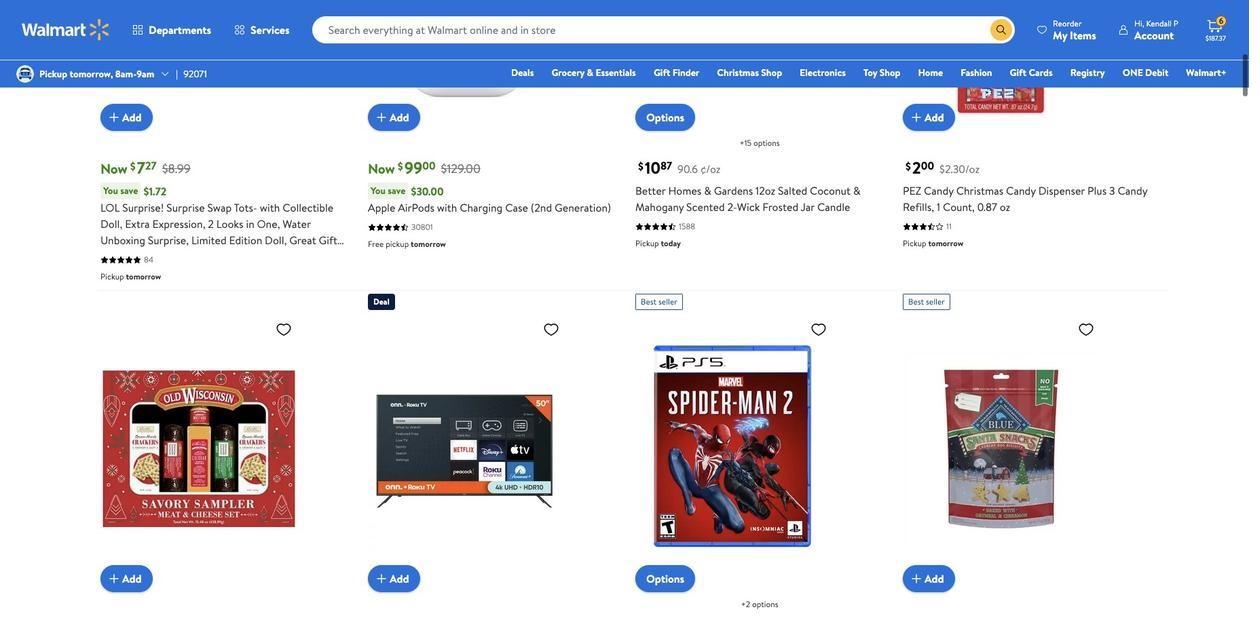 Task type: vqa. For each thing, say whether or not it's contained in the screenshot.
30801
yes



Task type: describe. For each thing, give the bounding box(es) containing it.
27
[[145, 159, 157, 174]]

better
[[636, 183, 666, 198]]

free
[[368, 238, 384, 250]]

pez candy christmas candy dispenser plus 3 candy refills, 1 count, 0.87 oz image
[[903, 0, 1100, 120]]

surprise!
[[122, 200, 164, 215]]

2 horizontal spatial tomorrow
[[929, 238, 964, 249]]

electronics
[[800, 66, 846, 79]]

pez
[[903, 183, 922, 198]]

home link
[[913, 65, 950, 80]]

0 horizontal spatial tomorrow
[[126, 271, 161, 283]]

$ inside now $ 99 00 $129.00
[[398, 159, 403, 174]]

one debit link
[[1117, 65, 1175, 80]]

92071
[[184, 67, 207, 81]]

$ inside $ 2 00 $2.30/oz pez candy christmas candy dispenser plus 3 candy refills, 1 count, 0.87 oz
[[906, 159, 912, 174]]

add to favorites list, onn. 50 class 4k uhd (2160p) led roku smart tv hdr (100012585) image
[[543, 321, 560, 338]]

search icon image
[[997, 24, 1007, 35]]

gardens
[[714, 183, 753, 198]]

$30.00
[[411, 184, 444, 199]]

options for first options "link" from the bottom of the page
[[647, 572, 685, 587]]

electronics link
[[794, 65, 853, 80]]

refills,
[[903, 200, 935, 215]]

for
[[101, 249, 114, 264]]

my
[[1054, 28, 1068, 42]]

1 horizontal spatial doll,
[[265, 233, 287, 248]]

services
[[251, 22, 290, 37]]

toy shop
[[864, 66, 901, 79]]

salted
[[779, 183, 808, 198]]

onn. 50 class 4k uhd (2160p) led roku smart tv hdr (100012585) image
[[368, 316, 565, 582]]

add to cart image for 2
[[909, 109, 925, 126]]

limited
[[192, 233, 227, 248]]

(2nd
[[531, 200, 552, 215]]

old wisconsin savory sampler image
[[101, 316, 298, 582]]

1 horizontal spatial &
[[705, 183, 712, 198]]

essentials
[[596, 66, 636, 79]]

deals
[[512, 66, 534, 79]]

kendall
[[1147, 17, 1172, 29]]

reorder
[[1054, 17, 1082, 29]]

shop for christmas shop
[[762, 66, 783, 79]]

tomorrow,
[[70, 67, 113, 81]]

swap
[[208, 200, 232, 215]]

wick
[[738, 200, 760, 215]]

you save $1.72 lol surprise! surprise swap tots- with collectible doll, extra expression, 2 looks in one, water unboxing surprise, limited edition doll, great gift for girls age 3+
[[101, 184, 338, 264]]

blue buffalo santa snacks oatmeal & cinnamon flavor crunchy biscuit treats for dogs, whole grain, 11 oz. bag image
[[903, 316, 1100, 582]]

charging
[[460, 200, 503, 215]]

expression,
[[152, 217, 206, 232]]

1 horizontal spatial tomorrow
[[411, 238, 446, 250]]

best seller for marvel's spider-man 2 - playstation 5 image
[[641, 296, 678, 308]]

Walmart Site-Wide search field
[[312, 16, 1016, 43]]

pickup
[[386, 238, 409, 250]]

hi,
[[1135, 17, 1145, 29]]

toy shop link
[[858, 65, 907, 80]]

items
[[1071, 28, 1097, 42]]

in
[[246, 217, 255, 232]]

jar
[[801, 200, 815, 215]]

mahogany
[[636, 200, 684, 215]]

$ 10 87 90.6 ¢/oz better homes & gardens 12oz salted coconut & mahogany scented 2-wick frosted jar candle
[[636, 156, 861, 215]]

pickup left tomorrow,
[[39, 67, 67, 81]]

2 candy from the left
[[1007, 183, 1037, 198]]

walmart+ link
[[1181, 65, 1234, 80]]

00 inside now $ 99 00 $129.00
[[423, 159, 436, 174]]

coconut
[[810, 183, 851, 198]]

pickup left 'today'
[[636, 238, 659, 249]]

fashion
[[961, 66, 993, 79]]

frosted
[[763, 200, 799, 215]]

| 92071
[[176, 67, 207, 81]]

+15 options
[[740, 137, 780, 149]]

2 inside you save $1.72 lol surprise! surprise swap tots- with collectible doll, extra expression, 2 looks in one, water unboxing surprise, limited edition doll, great gift for girls age 3+
[[208, 217, 214, 232]]

$1.72
[[144, 184, 167, 199]]

departments
[[149, 22, 211, 37]]

deals link
[[505, 65, 540, 80]]

today
[[661, 238, 681, 249]]

water
[[283, 217, 311, 232]]

grocery & essentials
[[552, 66, 636, 79]]

finder
[[673, 66, 700, 79]]

one,
[[257, 217, 280, 232]]

9am
[[137, 67, 154, 81]]

$ inside $ 10 87 90.6 ¢/oz better homes & gardens 12oz salted coconut & mahogany scented 2-wick frosted jar candle
[[639, 159, 644, 174]]

+2 options
[[741, 599, 779, 611]]

8am-
[[115, 67, 137, 81]]

toy
[[864, 66, 878, 79]]

10
[[645, 156, 661, 179]]

pickup down for
[[101, 271, 124, 283]]

better homes & gardens 12oz salted coconut & mahogany scented 2-wick frosted jar candle image
[[636, 0, 833, 120]]

¢/oz
[[701, 162, 721, 177]]

now $ 99 00 $129.00
[[368, 156, 481, 179]]

add to cart image for $
[[374, 109, 390, 126]]

oz
[[1000, 200, 1011, 215]]

seller for marvel's spider-man 2 - playstation 5 image
[[659, 296, 678, 308]]

87
[[661, 159, 673, 174]]

11
[[947, 221, 952, 232]]

+2
[[741, 599, 751, 611]]

registry
[[1071, 66, 1106, 79]]

7
[[137, 156, 145, 179]]

gift finder
[[654, 66, 700, 79]]

great
[[290, 233, 316, 248]]

add to favorites list, blue buffalo santa snacks oatmeal & cinnamon flavor crunchy biscuit treats for dogs, whole grain, 11 oz. bag image
[[1079, 321, 1095, 338]]

add to cart image for old wisconsin savory sampler image on the bottom
[[106, 571, 122, 588]]

scented
[[687, 200, 725, 215]]

edition
[[229, 233, 262, 248]]

registry link
[[1065, 65, 1112, 80]]

3
[[1110, 183, 1116, 198]]

home
[[919, 66, 944, 79]]

you for 7
[[103, 184, 118, 198]]

best seller for blue buffalo santa snacks oatmeal & cinnamon flavor crunchy biscuit treats for dogs, whole grain, 11 oz. bag image
[[909, 296, 945, 308]]



Task type: locate. For each thing, give the bounding box(es) containing it.
shop right toy
[[880, 66, 901, 79]]

1 horizontal spatial best seller
[[909, 296, 945, 308]]

1 vertical spatial options
[[647, 572, 685, 587]]

you inside you save $30.00 apple airpods with charging case (2nd generation)
[[371, 184, 386, 198]]

add to favorites list, old wisconsin savory sampler image
[[276, 321, 292, 338]]

candy right 3
[[1118, 183, 1148, 198]]

2 horizontal spatial gift
[[1011, 66, 1027, 79]]

1 candy from the left
[[925, 183, 954, 198]]

gift cards
[[1011, 66, 1053, 79]]

1 vertical spatial options link
[[636, 566, 696, 593]]

pickup tomorrow down 11
[[903, 238, 964, 249]]

$187.37
[[1206, 33, 1227, 43]]

account
[[1135, 28, 1175, 42]]

hi, kendall p account
[[1135, 17, 1179, 42]]

99
[[405, 156, 423, 179]]

gift for gift cards
[[1011, 66, 1027, 79]]

0.87
[[978, 200, 998, 215]]

Search search field
[[312, 16, 1016, 43]]

save inside you save $1.72 lol surprise! surprise swap tots- with collectible doll, extra expression, 2 looks in one, water unboxing surprise, limited edition doll, great gift for girls age 3+
[[120, 184, 138, 198]]

collectible
[[283, 200, 334, 215]]

gift for gift finder
[[654, 66, 671, 79]]

unboxing
[[101, 233, 145, 248]]

lol
[[101, 200, 120, 215]]

add to favorites list, marvel's spider-man 2 - playstation 5 image
[[811, 321, 827, 338]]

1 horizontal spatial pickup tomorrow
[[903, 238, 964, 249]]

0 horizontal spatial with
[[260, 200, 280, 215]]

now $ 7 27 $8.99
[[101, 156, 191, 179]]

homes
[[669, 183, 702, 198]]

add
[[122, 110, 142, 125], [390, 110, 409, 125], [925, 110, 945, 125], [122, 572, 142, 587], [390, 572, 409, 587], [925, 572, 945, 587]]

0 vertical spatial pickup tomorrow
[[903, 238, 964, 249]]

1 vertical spatial options
[[753, 599, 779, 611]]

$ up pez at the top of page
[[906, 159, 912, 174]]

1 with from the left
[[260, 200, 280, 215]]

2 options from the top
[[647, 572, 685, 587]]

gift cards link
[[1004, 65, 1060, 80]]

2 now from the left
[[368, 160, 395, 178]]

0 horizontal spatial you
[[103, 184, 118, 198]]

marvel's spider-man 2 - playstation 5 image
[[636, 316, 833, 582]]

0 horizontal spatial seller
[[659, 296, 678, 308]]

6 $187.37
[[1206, 15, 1227, 43]]

pickup
[[39, 67, 67, 81], [636, 238, 659, 249], [903, 238, 927, 249], [101, 271, 124, 283]]

grocery & essentials link
[[546, 65, 643, 80]]

gift
[[654, 66, 671, 79], [1011, 66, 1027, 79], [319, 233, 338, 248]]

options for +15 options
[[754, 137, 780, 149]]

2 00 from the left
[[922, 159, 935, 174]]

save for 99
[[388, 184, 406, 198]]

2-
[[728, 200, 738, 215]]

0 vertical spatial christmas
[[718, 66, 759, 79]]

1 horizontal spatial with
[[437, 200, 457, 215]]

pickup down the refills,
[[903, 238, 927, 249]]

+15
[[740, 137, 752, 149]]

best seller
[[641, 296, 678, 308], [909, 296, 945, 308]]

2 you from the left
[[371, 184, 386, 198]]

christmas right finder
[[718, 66, 759, 79]]

tots-
[[234, 200, 257, 215]]

dispenser
[[1039, 183, 1086, 198]]

1 vertical spatial christmas
[[957, 183, 1004, 198]]

generation)
[[555, 200, 612, 215]]

christmas up 0.87
[[957, 183, 1004, 198]]

2 up the limited
[[208, 217, 214, 232]]

$ left 7
[[130, 159, 136, 174]]

1 best from the left
[[641, 296, 657, 308]]

1 you from the left
[[103, 184, 118, 198]]

$129.00
[[441, 160, 481, 177]]

1 vertical spatial doll,
[[265, 233, 287, 248]]

debit
[[1146, 66, 1169, 79]]

best
[[641, 296, 657, 308], [909, 296, 925, 308]]

with up one,
[[260, 200, 280, 215]]

now
[[101, 160, 128, 178], [368, 160, 395, 178]]

1 00 from the left
[[423, 159, 436, 174]]

pickup tomorrow
[[903, 238, 964, 249], [101, 271, 161, 283]]

2 horizontal spatial candy
[[1118, 183, 1148, 198]]

1 vertical spatial pickup tomorrow
[[101, 271, 161, 283]]

with down '$30.00'
[[437, 200, 457, 215]]

0 vertical spatial options
[[647, 110, 685, 125]]

with
[[260, 200, 280, 215], [437, 200, 457, 215]]

add to cart image
[[374, 109, 390, 126], [909, 109, 925, 126], [374, 571, 390, 588]]

4 $ from the left
[[906, 159, 912, 174]]

now inside now $ 99 00 $129.00
[[368, 160, 395, 178]]

2 options link from the top
[[636, 566, 696, 593]]

0 horizontal spatial christmas
[[718, 66, 759, 79]]

$ left 99
[[398, 159, 403, 174]]

free pickup tomorrow
[[368, 238, 446, 250]]

2 shop from the left
[[880, 66, 901, 79]]

with inside you save $30.00 apple airpods with charging case (2nd generation)
[[437, 200, 457, 215]]

1
[[937, 200, 941, 215]]

candy up oz
[[1007, 183, 1037, 198]]

0 horizontal spatial best seller
[[641, 296, 678, 308]]

0 vertical spatial options
[[754, 137, 780, 149]]

gift left finder
[[654, 66, 671, 79]]

shop for toy shop
[[880, 66, 901, 79]]

doll, down lol
[[101, 217, 122, 232]]

1 horizontal spatial now
[[368, 160, 395, 178]]

2 save from the left
[[388, 184, 406, 198]]

1 horizontal spatial save
[[388, 184, 406, 198]]

1 best seller from the left
[[641, 296, 678, 308]]

girls
[[117, 249, 139, 264]]

add to cart image
[[106, 109, 122, 126], [106, 571, 122, 588], [909, 571, 925, 588]]

best for blue buffalo santa snacks oatmeal & cinnamon flavor crunchy biscuit treats for dogs, whole grain, 11 oz. bag image
[[909, 296, 925, 308]]

tomorrow down 84
[[126, 271, 161, 283]]

& right coconut
[[854, 183, 861, 198]]

0 horizontal spatial best
[[641, 296, 657, 308]]

00 inside $ 2 00 $2.30/oz pez candy christmas candy dispenser plus 3 candy refills, 1 count, 0.87 oz
[[922, 159, 935, 174]]

with inside you save $1.72 lol surprise! surprise swap tots- with collectible doll, extra expression, 2 looks in one, water unboxing surprise, limited edition doll, great gift for girls age 3+
[[260, 200, 280, 215]]

0 vertical spatial 2
[[913, 156, 922, 179]]

gift finder link
[[648, 65, 706, 80]]

$ inside now $ 7 27 $8.99
[[130, 159, 136, 174]]

grocery
[[552, 66, 585, 79]]

one
[[1123, 66, 1144, 79]]

2
[[913, 156, 922, 179], [208, 217, 214, 232]]

1 horizontal spatial 2
[[913, 156, 922, 179]]

count,
[[944, 200, 975, 215]]

00 up pez at the top of page
[[922, 159, 935, 174]]

90.6
[[678, 162, 698, 177]]

 image
[[16, 65, 34, 83]]

you inside you save $1.72 lol surprise! surprise swap tots- with collectible doll, extra expression, 2 looks in one, water unboxing surprise, limited edition doll, great gift for girls age 3+
[[103, 184, 118, 198]]

reorder my items
[[1054, 17, 1097, 42]]

$8.99
[[162, 160, 191, 177]]

2 horizontal spatial &
[[854, 183, 861, 198]]

you
[[103, 184, 118, 198], [371, 184, 386, 198]]

0 horizontal spatial candy
[[925, 183, 954, 198]]

2 seller from the left
[[927, 296, 945, 308]]

0 vertical spatial options link
[[636, 104, 696, 131]]

save up apple
[[388, 184, 406, 198]]

shop left electronics 'link'
[[762, 66, 783, 79]]

surprise
[[167, 200, 205, 215]]

cards
[[1029, 66, 1053, 79]]

gift right great
[[319, 233, 338, 248]]

2 inside $ 2 00 $2.30/oz pez candy christmas candy dispenser plus 3 candy refills, 1 count, 0.87 oz
[[913, 156, 922, 179]]

3 $ from the left
[[639, 159, 644, 174]]

extra
[[125, 217, 150, 232]]

0 horizontal spatial 00
[[423, 159, 436, 174]]

1 horizontal spatial best
[[909, 296, 925, 308]]

apple
[[368, 200, 396, 215]]

gift left cards
[[1011, 66, 1027, 79]]

1 shop from the left
[[762, 66, 783, 79]]

now left 99
[[368, 160, 395, 178]]

1 now from the left
[[101, 160, 128, 178]]

1 horizontal spatial gift
[[654, 66, 671, 79]]

2 with from the left
[[437, 200, 457, 215]]

0 horizontal spatial doll,
[[101, 217, 122, 232]]

1 horizontal spatial seller
[[927, 296, 945, 308]]

2 $ from the left
[[398, 159, 403, 174]]

1 horizontal spatial candy
[[1007, 183, 1037, 198]]

save inside you save $30.00 apple airpods with charging case (2nd generation)
[[388, 184, 406, 198]]

1 options link from the top
[[636, 104, 696, 131]]

00 up '$30.00'
[[423, 159, 436, 174]]

1 horizontal spatial 00
[[922, 159, 935, 174]]

1 seller from the left
[[659, 296, 678, 308]]

1 vertical spatial 2
[[208, 217, 214, 232]]

christmas shop link
[[711, 65, 789, 80]]

tomorrow down 30801
[[411, 238, 446, 250]]

1 horizontal spatial shop
[[880, 66, 901, 79]]

3+
[[163, 249, 175, 264]]

surprise,
[[148, 233, 189, 248]]

3 candy from the left
[[1118, 183, 1148, 198]]

0 vertical spatial doll,
[[101, 217, 122, 232]]

departments button
[[121, 14, 223, 46]]

save
[[120, 184, 138, 198], [388, 184, 406, 198]]

now inside now $ 7 27 $8.99
[[101, 160, 128, 178]]

0 horizontal spatial 2
[[208, 217, 214, 232]]

add to cart image for blue buffalo santa snacks oatmeal & cinnamon flavor crunchy biscuit treats for dogs, whole grain, 11 oz. bag image
[[909, 571, 925, 588]]

$2.30/oz
[[940, 162, 980, 177]]

1588
[[679, 221, 696, 232]]

$ 2 00 $2.30/oz pez candy christmas candy dispenser plus 3 candy refills, 1 count, 0.87 oz
[[903, 156, 1148, 215]]

deal
[[374, 296, 390, 308]]

airpods
[[398, 200, 435, 215]]

christmas
[[718, 66, 759, 79], [957, 183, 1004, 198]]

shop
[[762, 66, 783, 79], [880, 66, 901, 79]]

lol surprise! surprise swap tots- with collectible doll, extra expression, 2 looks in one, water unboxing surprise, limited edition doll, great gift for girls age 3+ image
[[101, 0, 298, 120]]

case
[[506, 200, 528, 215]]

walmart image
[[22, 19, 110, 41]]

0 horizontal spatial gift
[[319, 233, 338, 248]]

1 horizontal spatial christmas
[[957, 183, 1004, 198]]

you up apple
[[371, 184, 386, 198]]

christmas inside $ 2 00 $2.30/oz pez candy christmas candy dispenser plus 3 candy refills, 1 count, 0.87 oz
[[957, 183, 1004, 198]]

now for 99
[[368, 160, 395, 178]]

candle
[[818, 200, 851, 215]]

2 best seller from the left
[[909, 296, 945, 308]]

you up lol
[[103, 184, 118, 198]]

0 horizontal spatial save
[[120, 184, 138, 198]]

1 horizontal spatial you
[[371, 184, 386, 198]]

candy up 1
[[925, 183, 954, 198]]

1 $ from the left
[[130, 159, 136, 174]]

pickup tomorrow, 8am-9am
[[39, 67, 154, 81]]

options right "+15"
[[754, 137, 780, 149]]

p
[[1174, 17, 1179, 29]]

0 horizontal spatial now
[[101, 160, 128, 178]]

best for marvel's spider-man 2 - playstation 5 image
[[641, 296, 657, 308]]

options for +2 options
[[753, 599, 779, 611]]

12oz
[[756, 183, 776, 198]]

options for first options "link" from the top of the page
[[647, 110, 685, 125]]

seller for blue buffalo santa snacks oatmeal & cinnamon flavor crunchy biscuit treats for dogs, whole grain, 11 oz. bag image
[[927, 296, 945, 308]]

save for 7
[[120, 184, 138, 198]]

2 best from the left
[[909, 296, 925, 308]]

options right the +2
[[753, 599, 779, 611]]

now left 7
[[101, 160, 128, 178]]

0 horizontal spatial &
[[587, 66, 594, 79]]

0 horizontal spatial pickup tomorrow
[[101, 271, 161, 283]]

1 save from the left
[[120, 184, 138, 198]]

tomorrow down 11
[[929, 238, 964, 249]]

you save $30.00 apple airpods with charging case (2nd generation)
[[368, 184, 612, 215]]

& up scented
[[705, 183, 712, 198]]

6
[[1220, 15, 1224, 27]]

2 up pez at the top of page
[[913, 156, 922, 179]]

pickup tomorrow down girls
[[101, 271, 161, 283]]

gift inside you save $1.72 lol surprise! surprise swap tots- with collectible doll, extra expression, 2 looks in one, water unboxing surprise, limited edition doll, great gift for girls age 3+
[[319, 233, 338, 248]]

save up surprise!
[[120, 184, 138, 198]]

services button
[[223, 14, 301, 46]]

now for 7
[[101, 160, 128, 178]]

$ left 10
[[639, 159, 644, 174]]

you for 99
[[371, 184, 386, 198]]

doll, down one,
[[265, 233, 287, 248]]

options
[[647, 110, 685, 125], [647, 572, 685, 587]]

& right grocery
[[587, 66, 594, 79]]

apple airpods with charging case (2nd generation) image
[[368, 0, 565, 120]]

1 options from the top
[[647, 110, 685, 125]]

0 horizontal spatial shop
[[762, 66, 783, 79]]



